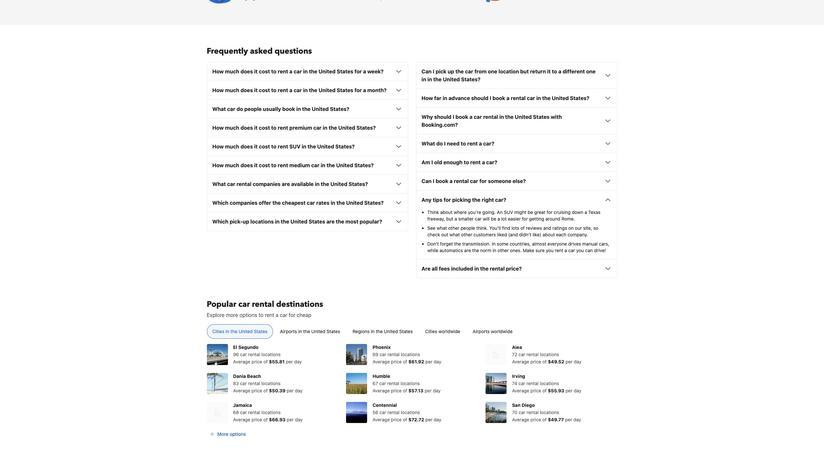 Task type: vqa. For each thing, say whether or not it's contained in the screenshot.


Task type: locate. For each thing, give the bounding box(es) containing it.
per for jamaica 68 car rental locations average price of $66.93 per day
[[287, 417, 294, 423]]

2 much from the top
[[225, 87, 239, 93]]

an
[[497, 209, 503, 215]]

0 vertical spatial should
[[472, 95, 489, 101]]

1 cities from the left
[[213, 329, 225, 334]]

4 cost from the top
[[259, 144, 270, 150]]

diego
[[522, 402, 535, 408]]

a inside dropdown button
[[479, 141, 482, 147]]

average inside jamaica 68 car rental locations average price of $66.93 per day
[[233, 417, 250, 423]]

rent inside dropdown button
[[468, 141, 478, 147]]

price down centennial
[[391, 417, 402, 423]]

frequently
[[207, 46, 248, 57]]

1 does from the top
[[241, 69, 253, 74]]

1 much from the top
[[225, 69, 239, 74]]

2 vertical spatial what
[[213, 181, 226, 187]]

average for aiea 72 car rental locations average price of $49.52 per day
[[512, 359, 530, 365]]

price inside 'humble 67 car rental locations average price of $57.13 per day'
[[391, 388, 402, 394]]

1 vertical spatial which
[[213, 219, 229, 225]]

0 horizontal spatial about
[[441, 209, 453, 215]]

about up 'freeway,'
[[441, 209, 453, 215]]

locations inside centennial 56 car rental locations average price of $72.72 per day
[[401, 410, 420, 415]]

how much does it cost to rent suv in the united states?
[[213, 144, 355, 150]]

locations up $72.72 at bottom
[[401, 410, 420, 415]]

available
[[291, 181, 314, 187]]

day right $66.93
[[295, 417, 303, 423]]

car inside the dania beach 83 car rental locations average price of $50.39 per day
[[240, 381, 247, 386]]

some
[[497, 241, 509, 247]]

what for what car do people usually book in the united states?
[[213, 106, 226, 112]]

2 horizontal spatial other
[[498, 248, 509, 253]]

day inside irving 74 car rental locations average price of $55.93 per day
[[574, 388, 582, 394]]

56
[[373, 410, 379, 415]]

1 can from the top
[[422, 69, 432, 74]]

about down the and
[[543, 232, 555, 237]]

cheap car rental in centennial image
[[347, 402, 368, 423]]

1 worldwide from the left
[[439, 329, 461, 334]]

locations up $49.52
[[540, 352, 560, 357]]

1 vertical spatial companies
[[230, 200, 258, 206]]

states inside why should i book a car rental in the united states with booking.com?
[[533, 114, 550, 120]]

day for humble 67 car rental locations average price of $57.13 per day
[[433, 388, 441, 394]]

of left $49.52
[[543, 359, 547, 365]]

states?
[[461, 76, 481, 82], [570, 95, 590, 101], [330, 106, 350, 112], [357, 125, 376, 131], [336, 144, 355, 150], [355, 162, 374, 168], [349, 181, 368, 187], [365, 200, 384, 206]]

what up out
[[437, 225, 447, 231]]

average for jamaica 68 car rental locations average price of $66.93 per day
[[233, 417, 250, 423]]

for left cheap in the bottom left of the page
[[289, 312, 296, 318]]

average inside irving 74 car rental locations average price of $55.93 per day
[[512, 388, 530, 394]]

1 vertical spatial car?
[[487, 159, 498, 165]]

book right usually
[[283, 106, 295, 112]]

1 vertical spatial other
[[461, 232, 473, 237]]

locations down offer
[[251, 219, 274, 225]]

cheap
[[297, 312, 312, 318]]

price inside irving 74 car rental locations average price of $55.93 per day
[[531, 388, 542, 394]]

i left 'pick' on the top right
[[433, 69, 435, 74]]

lots
[[512, 225, 520, 231]]

3 cost from the top
[[259, 125, 270, 131]]

but right 'freeway,'
[[447, 216, 454, 222]]

2 airports from the left
[[473, 329, 490, 334]]

1 horizontal spatial one
[[587, 69, 596, 74]]

1 vertical spatial about
[[543, 232, 555, 237]]

how for how much does it cost to rent a car in the united states for a week?
[[213, 69, 224, 74]]

locations up $55.93
[[540, 381, 559, 386]]

much for how much does it cost to rent medium car in the united states?
[[225, 162, 239, 168]]

cheap car rental in san diego image
[[486, 402, 507, 423]]

to down how much does it cost to rent suv in the united states?
[[271, 162, 277, 168]]

price for phoenix 69 car rental locations average price of $61.92 per day
[[391, 359, 402, 365]]

does for how much does it cost to rent a car in the united states for a month?
[[241, 87, 253, 93]]

much for how much does it cost to rent a car in the united states for a week?
[[225, 69, 239, 74]]

of inside san diego 70 car rental locations average price of $49.77 per day
[[543, 417, 547, 423]]

how for how much does it cost to rent suv in the united states?
[[213, 144, 224, 150]]

in inside why should i book a car rental in the united states with booking.com?
[[500, 114, 504, 120]]

how much does it cost to rent a car in the united states for a week?
[[213, 69, 384, 74]]

locations up $55.81
[[262, 352, 281, 357]]

day right $49.52
[[574, 359, 582, 365]]

price left '$61.92'
[[391, 359, 402, 365]]

average for humble 67 car rental locations average price of $57.13 per day
[[373, 388, 390, 394]]

per right $49.52
[[566, 359, 573, 365]]

a right down
[[585, 209, 588, 215]]

people
[[244, 106, 262, 112], [461, 225, 476, 231]]

rent inside popular car rental destinations explore more options to rent a car for cheap
[[265, 312, 275, 318]]

0 vertical spatial do
[[237, 106, 243, 112]]

can for can i pick up the car from one location but return it to a different one in in the united states?
[[422, 69, 432, 74]]

the down how far in advance should i book a rental car in the united states?
[[506, 114, 514, 120]]

are left available
[[282, 181, 290, 187]]

more options
[[217, 431, 246, 437]]

car? inside dropdown button
[[487, 159, 498, 165]]

to up the cities in the united states
[[259, 312, 264, 318]]

but
[[521, 69, 529, 74], [447, 216, 454, 222]]

per right $72.72 at bottom
[[426, 417, 433, 423]]

what inside what car rental companies are available in the united states? dropdown button
[[213, 181, 226, 187]]

5 cost from the top
[[259, 162, 270, 168]]

airports worldwide button
[[467, 324, 519, 339]]

1 horizontal spatial worldwide
[[491, 329, 513, 334]]

average down 69
[[373, 359, 390, 365]]

1 vertical spatial can
[[422, 178, 432, 184]]

0 horizontal spatial suv
[[290, 144, 301, 150]]

4 much from the top
[[225, 144, 239, 150]]

what for what car rental companies are available in the united states?
[[213, 181, 226, 187]]

automatics
[[440, 248, 463, 253]]

1 horizontal spatial should
[[472, 95, 489, 101]]

car inside "dropdown button"
[[527, 95, 536, 101]]

one right from
[[488, 69, 498, 74]]

day inside 'el segundo 96 car rental locations average price of $55.81 per day'
[[294, 359, 302, 365]]

price inside aiea 72 car rental locations average price of $49.52 per day
[[531, 359, 542, 365]]

rental inside the dania beach 83 car rental locations average price of $50.39 per day
[[248, 381, 260, 386]]

car inside phoenix 69 car rental locations average price of $61.92 per day
[[380, 352, 387, 357]]

2 which from the top
[[213, 219, 229, 225]]

0 horizontal spatial worldwide
[[439, 329, 461, 334]]

of left $50.39
[[264, 388, 268, 394]]

for inside popular car rental destinations explore more options to rent a car for cheap
[[289, 312, 296, 318]]

1 horizontal spatial up
[[448, 69, 455, 74]]

why
[[422, 114, 433, 120]]

locations inside jamaica 68 car rental locations average price of $66.93 per day
[[262, 410, 281, 415]]

airports in the united states button
[[275, 324, 346, 339]]

about inside think about where you're going. an suv might be great for cruising down a texas freeway, but a smaller car will be a lot easier for getting around rome.
[[441, 209, 453, 215]]

cheap car rental in el segundo image
[[207, 344, 228, 365]]

locations inside irving 74 car rental locations average price of $55.93 per day
[[540, 381, 559, 386]]

a left lot
[[498, 216, 500, 222]]

book down old
[[436, 178, 449, 184]]

how inside dropdown button
[[213, 69, 224, 74]]

1 which from the top
[[213, 200, 229, 206]]

with
[[551, 114, 562, 120]]

i left need
[[444, 141, 446, 147]]

for left someone on the top of page
[[480, 178, 487, 184]]

price up the beach
[[252, 359, 262, 365]]

cheap car rental in dania beach image
[[207, 373, 228, 394]]

does for how much does it cost to rent premium car in the united states?
[[241, 125, 253, 131]]

to right the return
[[552, 69, 558, 74]]

i
[[433, 69, 435, 74], [490, 95, 492, 101], [453, 114, 455, 120], [444, 141, 446, 147], [432, 159, 433, 165], [433, 178, 435, 184]]

one right the different
[[587, 69, 596, 74]]

per inside 'humble 67 car rental locations average price of $57.13 per day'
[[425, 388, 432, 394]]

included
[[451, 266, 473, 272]]

to up usually
[[271, 87, 277, 93]]

0 vertical spatial companies
[[253, 181, 281, 187]]

locations up $50.39
[[262, 381, 281, 386]]

companies
[[253, 181, 281, 187], [230, 200, 258, 206]]

1 horizontal spatial people
[[461, 225, 476, 231]]

book up why should i book a car rental in the united states with booking.com? at the right
[[493, 95, 506, 101]]

0 horizontal spatial should
[[435, 114, 452, 120]]

states left the 'with'
[[533, 114, 550, 120]]

all
[[432, 266, 438, 272]]

book down advance
[[456, 114, 469, 120]]

price up diego on the right bottom of the page
[[531, 388, 542, 394]]

0 vertical spatial but
[[521, 69, 529, 74]]

per inside aiea 72 car rental locations average price of $49.52 per day
[[566, 359, 573, 365]]

other down some
[[498, 248, 509, 253]]

car inside centennial 56 car rental locations average price of $72.72 per day
[[380, 410, 387, 415]]

per right the $57.13
[[425, 388, 432, 394]]

will
[[483, 216, 490, 222]]

1 airports from the left
[[280, 329, 297, 334]]

0 vertical spatial up
[[448, 69, 455, 74]]

suv up lot
[[504, 209, 514, 215]]

per for humble 67 car rental locations average price of $57.13 per day
[[425, 388, 432, 394]]

2 vertical spatial are
[[465, 248, 471, 253]]

it inside 'dropdown button'
[[254, 144, 258, 150]]

3 much from the top
[[225, 125, 239, 131]]

picking
[[453, 197, 471, 203]]

people left usually
[[244, 106, 262, 112]]

i up why should i book a car rental in the united states with booking.com? at the right
[[490, 95, 492, 101]]

does inside how much does it cost to rent a car in the united states for a week? dropdown button
[[241, 69, 253, 74]]

countries,
[[510, 241, 531, 247]]

0 horizontal spatial people
[[244, 106, 262, 112]]

2 vertical spatial car?
[[496, 197, 507, 203]]

of inside the dania beach 83 car rental locations average price of $50.39 per day
[[264, 388, 268, 394]]

locations up $66.93
[[262, 410, 281, 415]]

what
[[437, 225, 447, 231], [450, 232, 460, 237]]

be
[[528, 209, 533, 215], [491, 216, 497, 222]]

locations inside 'el segundo 96 car rental locations average price of $55.81 per day'
[[262, 352, 281, 357]]

cities inside button
[[213, 329, 225, 334]]

can
[[586, 248, 593, 253]]

we're here for you image
[[207, 0, 233, 4]]

how far in advance should i book a rental car in the united states?
[[422, 95, 590, 101]]

locations up '$61.92'
[[401, 352, 420, 357]]

month?
[[368, 87, 387, 93]]

book inside why should i book a car rental in the united states with booking.com?
[[456, 114, 469, 120]]

of left $55.81
[[264, 359, 268, 365]]

don't
[[428, 241, 439, 247]]

2 cities from the left
[[426, 329, 438, 334]]

1 horizontal spatial airports
[[473, 329, 490, 334]]

states? inside which companies offer the cheapest car rates  in the united states? dropdown button
[[365, 200, 384, 206]]

it inside dropdown button
[[254, 69, 258, 74]]

worldwide
[[439, 329, 461, 334], [491, 329, 513, 334]]

a down how much does it cost to rent a car in the united states for a week?
[[290, 87, 293, 93]]

cheapest
[[282, 200, 306, 206]]

day inside aiea 72 car rental locations average price of $49.52 per day
[[574, 359, 582, 365]]

2 can from the top
[[422, 178, 432, 184]]

average inside san diego 70 car rental locations average price of $49.77 per day
[[512, 417, 530, 423]]

car? down why should i book a car rental in the united states with booking.com? at the right
[[484, 141, 495, 147]]

el
[[233, 344, 237, 350]]

getting
[[530, 216, 545, 222]]

one
[[488, 69, 498, 74], [587, 69, 596, 74]]

a down advance
[[470, 114, 473, 120]]

a down questions
[[290, 69, 293, 74]]

1 horizontal spatial what
[[450, 232, 460, 237]]

locations
[[251, 219, 274, 225], [262, 352, 281, 357], [401, 352, 420, 357], [540, 352, 560, 357], [262, 381, 281, 386], [401, 381, 420, 386], [540, 381, 559, 386], [262, 410, 281, 415], [401, 410, 420, 415], [540, 410, 560, 415]]

you're
[[468, 209, 482, 215]]

but left the return
[[521, 69, 529, 74]]

the up how much does it cost to rent a car in the united states for a month? dropdown button
[[309, 69, 318, 74]]

can up any
[[422, 178, 432, 184]]

day right '$61.92'
[[434, 359, 442, 365]]

$50.39
[[269, 388, 286, 394]]

are all fees included in the rental price? button
[[422, 265, 612, 273]]

day for aiea 72 car rental locations average price of $49.52 per day
[[574, 359, 582, 365]]

other
[[449, 225, 460, 231], [461, 232, 473, 237], [498, 248, 509, 253]]

be up the getting
[[528, 209, 533, 215]]

didn't
[[520, 232, 532, 237]]

right
[[482, 197, 494, 203]]

average down 56
[[373, 417, 390, 423]]

find
[[502, 225, 511, 231]]

cities in the united states
[[213, 329, 268, 334]]

car? inside dropdown button
[[484, 141, 495, 147]]

1 cost from the top
[[259, 69, 270, 74]]

how for how much does it cost to rent a car in the united states for a month?
[[213, 87, 224, 93]]

which
[[213, 200, 229, 206], [213, 219, 229, 225]]

cities inside button
[[426, 329, 438, 334]]

of left $72.72 at bottom
[[403, 417, 408, 423]]

does for how much does it cost to rent suv in the united states?
[[241, 144, 253, 150]]

does inside how much does it cost to rent premium car in the united states? dropdown button
[[241, 125, 253, 131]]

a inside why should i book a car rental in the united states with booking.com?
[[470, 114, 473, 120]]

need
[[447, 141, 460, 147]]

average down 96
[[233, 359, 250, 365]]

the left most
[[336, 219, 345, 225]]

$66.93
[[269, 417, 286, 423]]

5 much from the top
[[225, 162, 239, 168]]

price left $66.93
[[252, 417, 262, 423]]

day right $72.72 at bottom
[[434, 417, 442, 423]]

to
[[271, 69, 277, 74], [552, 69, 558, 74], [271, 87, 277, 93], [271, 125, 277, 131], [461, 141, 466, 147], [271, 144, 277, 150], [464, 159, 469, 165], [271, 162, 277, 168], [259, 312, 264, 318]]

can for can i book a rental car for someone else?
[[422, 178, 432, 184]]

someone
[[488, 178, 512, 184]]

price inside san diego 70 car rental locations average price of $49.77 per day
[[531, 417, 542, 423]]

72
[[512, 352, 518, 357]]

drives
[[569, 241, 582, 247]]

average inside the dania beach 83 car rental locations average price of $50.39 per day
[[233, 388, 250, 394]]

1 horizontal spatial about
[[543, 232, 555, 237]]

1 vertical spatial should
[[435, 114, 452, 120]]

day for irving 74 car rental locations average price of $55.93 per day
[[574, 388, 582, 394]]

1 horizontal spatial suv
[[504, 209, 514, 215]]

san diego 70 car rental locations average price of $49.77 per day
[[512, 402, 582, 423]]

car? inside "dropdown button"
[[496, 197, 507, 203]]

day right the $57.13
[[433, 388, 441, 394]]

you right sure on the bottom
[[546, 248, 554, 253]]

why should i book a car rental in the united states with booking.com? button
[[422, 113, 612, 129]]

the down the return
[[543, 95, 551, 101]]

can i book a rental car for someone else?
[[422, 178, 526, 184]]

4 does from the top
[[241, 144, 253, 150]]

it for how much does it cost to rent a car in the united states for a week?
[[254, 69, 258, 74]]

price for aiea 72 car rental locations average price of $49.52 per day
[[531, 359, 542, 365]]

average down 83
[[233, 388, 250, 394]]

a left week?
[[363, 69, 366, 74]]

$55.93
[[548, 388, 565, 394]]

average down 74
[[512, 388, 530, 394]]

can inside can i pick up the car from one location but return it to a different one in in the united states?
[[422, 69, 432, 74]]

1 vertical spatial what
[[422, 141, 435, 147]]

$49.52
[[548, 359, 565, 365]]

3 does from the top
[[241, 125, 253, 131]]

2 cost from the top
[[259, 87, 270, 93]]

a down destinations
[[276, 312, 279, 318]]

location
[[499, 69, 519, 74]]

0 vertical spatial about
[[441, 209, 453, 215]]

what for what do i need to rent a car?
[[422, 141, 435, 147]]

am i old enough to rent a car?
[[422, 159, 498, 165]]

2 worldwide from the left
[[491, 329, 513, 334]]

states left "month?"
[[337, 87, 354, 93]]

68
[[233, 410, 239, 415]]

rental inside why should i book a car rental in the united states with booking.com?
[[484, 114, 499, 120]]

rental inside 'el segundo 96 car rental locations average price of $55.81 per day'
[[248, 352, 260, 357]]

1 horizontal spatial you
[[577, 248, 584, 253]]

states? inside what car do people usually book in the united states? dropdown button
[[330, 106, 350, 112]]

to down asked
[[271, 69, 277, 74]]

what right out
[[450, 232, 460, 237]]

day inside phoenix 69 car rental locations average price of $61.92 per day
[[434, 359, 442, 365]]

the down transmission.
[[473, 248, 479, 253]]

0 horizontal spatial are
[[282, 181, 290, 187]]

don't forget the transmission. in some countries, almost everyone drives manual cars, while automatics are the norm in other ones. make sure you rent a car you can drive!
[[428, 241, 610, 253]]

0 horizontal spatial up
[[243, 219, 249, 225]]

premium
[[290, 125, 312, 131]]

0 vertical spatial people
[[244, 106, 262, 112]]

rent
[[278, 69, 288, 74], [278, 87, 288, 93], [278, 125, 288, 131], [468, 141, 478, 147], [278, 144, 288, 150], [471, 159, 481, 165], [278, 162, 288, 168], [555, 248, 564, 253], [265, 312, 275, 318]]

cost for how much does it cost to rent suv in the united states?
[[259, 144, 270, 150]]

0 horizontal spatial but
[[447, 216, 454, 222]]

states inside dropdown button
[[337, 69, 354, 74]]

price for humble 67 car rental locations average price of $57.13 per day
[[391, 388, 402, 394]]

0 vertical spatial options
[[240, 312, 257, 318]]

0 horizontal spatial you
[[546, 248, 554, 253]]

per inside phoenix 69 car rental locations average price of $61.92 per day
[[426, 359, 433, 365]]

states up phoenix 69 car rental locations average price of $61.92 per day
[[400, 329, 413, 334]]

1 vertical spatial be
[[491, 216, 497, 222]]

price?
[[506, 266, 522, 272]]

car? for am i old enough to rent a car?
[[487, 159, 498, 165]]

1 vertical spatial but
[[447, 216, 454, 222]]

2 does from the top
[[241, 87, 253, 93]]

1 vertical spatial are
[[327, 219, 335, 225]]

0 horizontal spatial what
[[437, 225, 447, 231]]

a down can i pick up the car from one location but return it to a different one in in the united states?
[[507, 95, 510, 101]]

1 vertical spatial people
[[461, 225, 476, 231]]

much for how much does it cost to rent a car in the united states for a month?
[[225, 87, 239, 93]]

cost for how much does it cost to rent a car in the united states for a week?
[[259, 69, 270, 74]]

1 horizontal spatial cities
[[426, 329, 438, 334]]

united inside 'dropdown button'
[[317, 144, 334, 150]]

of up the "didn't"
[[521, 225, 525, 231]]

people for usually
[[244, 106, 262, 112]]

customers
[[474, 232, 496, 237]]

1 vertical spatial up
[[243, 219, 249, 225]]

cost inside 'dropdown button'
[[259, 144, 270, 150]]

per right $49.77
[[566, 417, 573, 423]]

rental inside 'humble 67 car rental locations average price of $57.13 per day'
[[388, 381, 400, 386]]

what
[[213, 106, 226, 112], [422, 141, 435, 147], [213, 181, 226, 187]]

0 vertical spatial what
[[437, 225, 447, 231]]

what inside what do i need to rent a car? dropdown button
[[422, 141, 435, 147]]

cities
[[213, 329, 225, 334], [426, 329, 438, 334]]

other up out
[[449, 225, 460, 231]]

0 vertical spatial other
[[449, 225, 460, 231]]

what car rental companies are available in the united states?
[[213, 181, 368, 187]]

per inside jamaica 68 car rental locations average price of $66.93 per day
[[287, 417, 294, 423]]

which pick-up locations in the united states are the most popular?
[[213, 219, 382, 225]]

people inside dropdown button
[[244, 106, 262, 112]]

how for how much does it cost to rent medium car in the united states?
[[213, 162, 224, 168]]

what inside what car do people usually book in the united states? dropdown button
[[213, 106, 226, 112]]

options
[[240, 312, 257, 318], [230, 431, 246, 437]]

enough
[[444, 159, 463, 165]]

people for think.
[[461, 225, 476, 231]]

cities worldwide
[[426, 329, 461, 334]]

cost inside dropdown button
[[259, 69, 270, 74]]

humble 67 car rental locations average price of $57.13 per day
[[373, 373, 441, 394]]

1 vertical spatial what
[[450, 232, 460, 237]]

for left week?
[[355, 69, 362, 74]]

liked
[[498, 232, 507, 237]]

5 does from the top
[[241, 162, 253, 168]]

1 horizontal spatial other
[[461, 232, 473, 237]]

much
[[225, 69, 239, 74], [225, 87, 239, 93], [225, 125, 239, 131], [225, 144, 239, 150], [225, 162, 239, 168]]

the down cheap in the bottom left of the page
[[303, 329, 310, 334]]

states left week?
[[337, 69, 354, 74]]

how for how much does it cost to rent premium car in the united states?
[[213, 125, 224, 131]]

0 vertical spatial can
[[422, 69, 432, 74]]

book
[[493, 95, 506, 101], [283, 106, 295, 112], [456, 114, 469, 120], [436, 178, 449, 184]]

1 horizontal spatial are
[[327, 219, 335, 225]]

car inside why should i book a car rental in the united states with booking.com?
[[474, 114, 482, 120]]

price inside centennial 56 car rental locations average price of $72.72 per day
[[391, 417, 402, 423]]

0 vertical spatial what
[[213, 106, 226, 112]]

of left $55.93
[[543, 388, 547, 394]]

how for how far in advance should i book a rental car in the united states?
[[422, 95, 433, 101]]

0 vertical spatial car?
[[484, 141, 495, 147]]

much for how much does it cost to rent suv in the united states?
[[225, 144, 239, 150]]

for
[[355, 69, 362, 74], [355, 87, 362, 93], [480, 178, 487, 184], [444, 197, 451, 203], [547, 209, 553, 215], [522, 216, 528, 222], [289, 312, 296, 318]]

rome.
[[562, 216, 575, 222]]

tab list
[[202, 324, 623, 339]]

per inside the dania beach 83 car rental locations average price of $50.39 per day
[[287, 388, 294, 394]]

i inside can i pick up the car from one location but return it to a different one in in the united states?
[[433, 69, 435, 74]]

price inside phoenix 69 car rental locations average price of $61.92 per day
[[391, 359, 402, 365]]

1 vertical spatial options
[[230, 431, 246, 437]]

1 horizontal spatial do
[[437, 141, 443, 147]]

0 vertical spatial suv
[[290, 144, 301, 150]]

should right advance
[[472, 95, 489, 101]]

car inside jamaica 68 car rental locations average price of $66.93 per day
[[240, 410, 247, 415]]

you down drives
[[577, 248, 584, 253]]

of left '$61.92'
[[403, 359, 408, 365]]

are all fees included in the rental price?
[[422, 266, 522, 272]]

much inside dropdown button
[[225, 69, 239, 74]]

to right need
[[461, 141, 466, 147]]

0 horizontal spatial airports
[[280, 329, 297, 334]]

0 horizontal spatial one
[[488, 69, 498, 74]]

car?
[[484, 141, 495, 147], [487, 159, 498, 165], [496, 197, 507, 203]]

people inside see what other people think. you'll find lots of reviews and ratings on our site, so check out what other customers liked (and didn't like) about each company.
[[461, 225, 476, 231]]

0 horizontal spatial do
[[237, 106, 243, 112]]

locations inside 'humble 67 car rental locations average price of $57.13 per day'
[[401, 381, 420, 386]]

1 vertical spatial suv
[[504, 209, 514, 215]]

a left the different
[[559, 69, 562, 74]]

cheap car rental in humble image
[[347, 373, 368, 394]]

0 horizontal spatial cities
[[213, 329, 225, 334]]

the up the automatics
[[455, 241, 461, 247]]

average down 67
[[373, 388, 390, 394]]

2 vertical spatial other
[[498, 248, 509, 253]]

other up transmission.
[[461, 232, 473, 237]]

1 vertical spatial do
[[437, 141, 443, 147]]

per right '$61.92'
[[426, 359, 433, 365]]

1 horizontal spatial but
[[521, 69, 529, 74]]

2 horizontal spatial are
[[465, 248, 471, 253]]

beach
[[247, 373, 261, 379]]

0 vertical spatial which
[[213, 200, 229, 206]]

average for irving 74 car rental locations average price of $55.93 per day
[[512, 388, 530, 394]]

should up booking.com?
[[435, 114, 452, 120]]

far
[[435, 95, 442, 101]]

0 vertical spatial be
[[528, 209, 533, 215]]



Task type: describe. For each thing, give the bounding box(es) containing it.
how much does it cost to rent a car in the united states for a week? button
[[213, 68, 403, 75]]

while
[[428, 248, 439, 253]]

lot
[[502, 216, 507, 222]]

of inside centennial 56 car rental locations average price of $72.72 per day
[[403, 417, 408, 423]]

are
[[422, 266, 431, 272]]

i inside why should i book a car rental in the united states with booking.com?
[[453, 114, 455, 120]]

in inside 'dropdown button'
[[302, 144, 307, 150]]

ratings
[[553, 225, 568, 231]]

popular?
[[360, 219, 382, 225]]

cheap car rental in phoenix image
[[347, 344, 368, 365]]

rental inside centennial 56 car rental locations average price of $72.72 per day
[[388, 410, 400, 415]]

more
[[217, 431, 229, 437]]

per for centennial 56 car rental locations average price of $72.72 per day
[[426, 417, 433, 423]]

rent inside dropdown button
[[278, 69, 288, 74]]

average inside 'el segundo 96 car rental locations average price of $55.81 per day'
[[233, 359, 250, 365]]

you'll
[[490, 225, 501, 231]]

the up what car do people usually book in the united states? dropdown button
[[309, 87, 318, 93]]

of inside 'humble 67 car rental locations average price of $57.13 per day'
[[403, 388, 408, 394]]

of inside phoenix 69 car rental locations average price of $61.92 per day
[[403, 359, 408, 365]]

explore
[[207, 312, 225, 318]]

cities for cities in the united states
[[213, 329, 225, 334]]

the up how much does it cost to rent suv in the united states? 'dropdown button'
[[329, 125, 337, 131]]

it for how much does it cost to rent premium car in the united states?
[[254, 125, 258, 131]]

car inside san diego 70 car rental locations average price of $49.77 per day
[[519, 410, 526, 415]]

states? inside how much does it cost to rent medium car in the united states? dropdown button
[[355, 162, 374, 168]]

price for centennial 56 car rental locations average price of $72.72 per day
[[391, 417, 402, 423]]

to inside what do i need to rent a car? dropdown button
[[461, 141, 466, 147]]

almost
[[532, 241, 547, 247]]

check
[[428, 232, 440, 237]]

more options button
[[207, 428, 249, 440]]

on
[[569, 225, 574, 231]]

for inside "dropdown button"
[[444, 197, 451, 203]]

freeway,
[[428, 216, 445, 222]]

a up can i book a rental car for someone else? at top right
[[482, 159, 485, 165]]

the up what car rental companies are available in the united states? dropdown button on the top
[[327, 162, 335, 168]]

5 million+ reviews image
[[486, 0, 512, 4]]

how much does it cost to rent a car in the united states for a month? button
[[213, 86, 403, 94]]

1 one from the left
[[488, 69, 498, 74]]

to inside how much does it cost to rent premium car in the united states? dropdown button
[[271, 125, 277, 131]]

frequently asked questions
[[207, 46, 312, 57]]

per for phoenix 69 car rental locations average price of $61.92 per day
[[426, 359, 433, 365]]

(and
[[509, 232, 518, 237]]

74
[[512, 381, 518, 386]]

the right 'pick' on the top right
[[456, 69, 464, 74]]

dania
[[233, 373, 246, 379]]

do inside dropdown button
[[237, 106, 243, 112]]

el segundo 96 car rental locations average price of $55.81 per day
[[233, 344, 302, 365]]

a inside don't forget the transmission. in some countries, almost everyone drives manual cars, while automatics are the norm in other ones. make sure you rent a car you can drive!
[[565, 248, 568, 253]]

to inside popular car rental destinations explore more options to rent a car for cheap
[[259, 312, 264, 318]]

tab list containing cities in the united states
[[202, 324, 623, 339]]

for down might
[[522, 216, 528, 222]]

per for aiea 72 car rental locations average price of $49.52 per day
[[566, 359, 573, 365]]

the inside 'dropdown button'
[[308, 144, 316, 150]]

it inside can i pick up the car from one location but return it to a different one in in the united states?
[[548, 69, 551, 74]]

should inside "dropdown button"
[[472, 95, 489, 101]]

cost for how much does it cost to rent a car in the united states for a month?
[[259, 87, 270, 93]]

states? inside can i pick up the car from one location but return it to a different one in in the united states?
[[461, 76, 481, 82]]

does for how much does it cost to rent a car in the united states for a week?
[[241, 69, 253, 74]]

$55.81
[[269, 359, 285, 365]]

day for jamaica 68 car rental locations average price of $66.93 per day
[[295, 417, 303, 423]]

$49.77
[[548, 417, 564, 423]]

dania beach 83 car rental locations average price of $50.39 per day
[[233, 373, 303, 394]]

price for jamaica 68 car rental locations average price of $66.93 per day
[[252, 417, 262, 423]]

around
[[546, 216, 561, 222]]

of inside 'el segundo 96 car rental locations average price of $55.81 per day'
[[264, 359, 268, 365]]

average for centennial 56 car rental locations average price of $72.72 per day
[[373, 417, 390, 423]]

the right offer
[[273, 200, 281, 206]]

the left right
[[473, 197, 481, 203]]

which pick-up locations in the united states are the most popular? button
[[213, 218, 403, 226]]

up inside can i pick up the car from one location but return it to a different one in in the united states?
[[448, 69, 455, 74]]

a down "where"
[[455, 216, 457, 222]]

states down the rates on the top of the page
[[309, 219, 325, 225]]

the down norm
[[481, 266, 489, 272]]

price for irving 74 car rental locations average price of $55.93 per day
[[531, 388, 542, 394]]

questions
[[275, 46, 312, 57]]

norm
[[481, 248, 492, 253]]

offer
[[259, 200, 271, 206]]

manual
[[583, 241, 598, 247]]

of inside see what other people think. you'll find lots of reviews and ratings on our site, so check out what other customers liked (and didn't like) about each company.
[[521, 225, 525, 231]]

the inside why should i book a car rental in the united states with booking.com?
[[506, 114, 514, 120]]

states up segundo
[[254, 329, 268, 334]]

united inside dropdown button
[[319, 69, 336, 74]]

usually
[[263, 106, 281, 112]]

average for phoenix 69 car rental locations average price of $61.92 per day
[[373, 359, 390, 365]]

0 horizontal spatial other
[[449, 225, 460, 231]]

day inside san diego 70 car rental locations average price of $49.77 per day
[[574, 417, 582, 423]]

the down cheapest
[[281, 219, 289, 225]]

united inside why should i book a car rental in the united states with booking.com?
[[515, 114, 532, 120]]

for up around
[[547, 209, 553, 215]]

i up tips
[[433, 178, 435, 184]]

rental inside aiea 72 car rental locations average price of $49.52 per day
[[527, 352, 539, 357]]

transmission.
[[463, 241, 491, 247]]

different
[[563, 69, 585, 74]]

rental inside jamaica 68 car rental locations average price of $66.93 per day
[[248, 410, 260, 415]]

i inside dropdown button
[[444, 141, 446, 147]]

to inside how much does it cost to rent suv in the united states? 'dropdown button'
[[271, 144, 277, 150]]

airports in the united states
[[280, 329, 340, 334]]

should inside why should i book a car rental in the united states with booking.com?
[[435, 114, 452, 120]]

united inside can i pick up the car from one location but return it to a different one in in the united states?
[[443, 76, 460, 82]]

locations inside the which pick-up locations in the united states are the most popular? dropdown button
[[251, 219, 274, 225]]

regions
[[353, 329, 370, 334]]

jamaica 68 car rental locations average price of $66.93 per day
[[233, 402, 303, 423]]

cities for cities worldwide
[[426, 329, 438, 334]]

locations inside phoenix 69 car rental locations average price of $61.92 per day
[[401, 352, 420, 357]]

our
[[575, 225, 582, 231]]

a inside popular car rental destinations explore more options to rent a car for cheap
[[276, 312, 279, 318]]

does for how much does it cost to rent medium car in the united states?
[[241, 162, 253, 168]]

1 horizontal spatial be
[[528, 209, 533, 215]]

what car do people usually book in the united states?
[[213, 106, 350, 112]]

the up the phoenix at the bottom of the page
[[376, 329, 383, 334]]

2 one from the left
[[587, 69, 596, 74]]

united inside "dropdown button"
[[552, 95, 569, 101]]

rental inside irving 74 car rental locations average price of $55.93 per day
[[527, 381, 539, 386]]

are inside don't forget the transmission. in some countries, almost everyone drives manual cars, while automatics are the norm in other ones. make sure you rent a car you can drive!
[[465, 248, 471, 253]]

regions in the united states
[[353, 329, 413, 334]]

price inside 'el segundo 96 car rental locations average price of $55.81 per day'
[[252, 359, 262, 365]]

for left "month?"
[[355, 87, 362, 93]]

suv inside think about where you're going. an suv might be great for cruising down a texas freeway, but a smaller car will be a lot easier for getting around rome.
[[504, 209, 514, 215]]

options inside more options button
[[230, 431, 246, 437]]

do inside dropdown button
[[437, 141, 443, 147]]

the right the rates on the top of the page
[[337, 200, 345, 206]]

rental inside popular car rental destinations explore more options to rent a car for cheap
[[252, 299, 274, 310]]

more
[[226, 312, 238, 318]]

0 horizontal spatial be
[[491, 216, 497, 222]]

locations inside the dania beach 83 car rental locations average price of $50.39 per day
[[262, 381, 281, 386]]

cheap car rental in aiea image
[[486, 344, 507, 365]]

in
[[492, 241, 496, 247]]

jamaica
[[233, 402, 252, 408]]

pick
[[436, 69, 447, 74]]

cost for how much does it cost to rent medium car in the united states?
[[259, 162, 270, 168]]

which for which companies offer the cheapest car rates  in the united states?
[[213, 200, 229, 206]]

car inside think about where you're going. an suv might be great for cruising down a texas freeway, but a smaller car will be a lot easier for getting around rome.
[[475, 216, 482, 222]]

$57.13
[[409, 388, 424, 394]]

any tips for picking the right car?
[[422, 197, 507, 203]]

$61.92
[[409, 359, 424, 365]]

can i pick up the car from one location but return it to a different one in in the united states?
[[422, 69, 596, 82]]

car inside can i pick up the car from one location but return it to a different one in in the united states?
[[465, 69, 474, 74]]

the down 'pick' on the top right
[[434, 76, 442, 82]]

which for which pick-up locations in the united states are the most popular?
[[213, 219, 229, 225]]

the up how much does it cost to rent premium car in the united states? dropdown button
[[302, 106, 311, 112]]

think about where you're going. an suv might be great for cruising down a texas freeway, but a smaller car will be a lot easier for getting around rome.
[[428, 209, 601, 222]]

advance
[[449, 95, 470, 101]]

to inside how much does it cost to rent medium car in the united states? dropdown button
[[271, 162, 277, 168]]

rent inside don't forget the transmission. in some countries, almost everyone drives manual cars, while automatics are the norm in other ones. make sure you rent a car you can drive!
[[555, 248, 564, 253]]

see what other people think. you'll find lots of reviews and ratings on our site, so check out what other customers liked (and didn't like) about each company.
[[428, 225, 599, 237]]

69
[[373, 352, 379, 357]]

1 you from the left
[[546, 248, 554, 253]]

about inside see what other people think. you'll find lots of reviews and ratings on our site, so check out what other customers liked (and didn't like) about each company.
[[543, 232, 555, 237]]

am
[[422, 159, 430, 165]]

drive!
[[595, 248, 606, 253]]

cities worldwide button
[[420, 324, 466, 339]]

worldwide for cities worldwide
[[439, 329, 461, 334]]

price inside the dania beach 83 car rental locations average price of $50.39 per day
[[252, 388, 262, 394]]

to inside am i old enough to rent a car? dropdown button
[[464, 159, 469, 165]]

else?
[[513, 178, 526, 184]]

cheap car rental in jamaica image
[[207, 402, 228, 423]]

of inside aiea 72 car rental locations average price of $49.52 per day
[[543, 359, 547, 365]]

car? for what do i need to rent a car?
[[484, 141, 495, 147]]

a inside "dropdown button"
[[507, 95, 510, 101]]

but inside think about where you're going. an suv might be great for cruising down a texas freeway, but a smaller car will be a lot easier for getting around rome.
[[447, 216, 454, 222]]

how much does it cost to rent premium car in the united states? button
[[213, 124, 403, 132]]

how much does it cost to rent a car in the united states for a month?
[[213, 87, 387, 93]]

car inside dropdown button
[[294, 69, 302, 74]]

$72.72
[[409, 417, 424, 423]]

of inside jamaica 68 car rental locations average price of $66.93 per day
[[264, 417, 268, 423]]

how much does it cost to rent suv in the united states? button
[[213, 143, 403, 151]]

airports for airports worldwide
[[473, 329, 490, 334]]

suv inside 'dropdown button'
[[290, 144, 301, 150]]

and
[[544, 225, 552, 231]]

locations inside san diego 70 car rental locations average price of $49.77 per day
[[540, 410, 560, 415]]

car inside aiea 72 car rental locations average price of $49.52 per day
[[519, 352, 526, 357]]

to inside how much does it cost to rent a car in the united states for a week? dropdown button
[[271, 69, 277, 74]]

day for centennial 56 car rental locations average price of $72.72 per day
[[434, 417, 442, 423]]

car inside irving 74 car rental locations average price of $55.93 per day
[[519, 381, 526, 386]]

everyone
[[548, 241, 567, 247]]

much for how much does it cost to rent premium car in the united states?
[[225, 125, 239, 131]]

a left "month?"
[[363, 87, 366, 93]]

day inside the dania beach 83 car rental locations average price of $50.39 per day
[[295, 388, 303, 394]]

of inside irving 74 car rental locations average price of $55.93 per day
[[543, 388, 547, 394]]

car inside don't forget the transmission. in some countries, almost everyone drives manual cars, while automatics are the norm in other ones. make sure you rent a car you can drive!
[[569, 248, 576, 253]]

0 vertical spatial are
[[282, 181, 290, 187]]

states left regions
[[327, 329, 340, 334]]

it for how much does it cost to rent suv in the united states?
[[254, 144, 258, 150]]

might
[[515, 209, 527, 215]]

like)
[[533, 232, 542, 237]]

fees
[[439, 266, 450, 272]]

popular car rental destinations explore more options to rent a car for cheap
[[207, 299, 323, 318]]

how much does it cost to rent medium car in the united states? button
[[213, 161, 403, 169]]

airports for airports in the united states
[[280, 329, 297, 334]]

i left old
[[432, 159, 433, 165]]

destinations
[[276, 299, 323, 310]]

day for phoenix 69 car rental locations average price of $61.92 per day
[[434, 359, 442, 365]]

to inside can i pick up the car from one location but return it to a different one in in the united states?
[[552, 69, 558, 74]]

how much does it cost to rent medium car in the united states?
[[213, 162, 374, 168]]

the up the rates on the top of the page
[[321, 181, 329, 187]]

can i pick up the car from one location but return it to a different one in in the united states? button
[[422, 68, 612, 83]]

rental inside "dropdown button"
[[511, 95, 526, 101]]

cost for how much does it cost to rent premium car in the united states?
[[259, 125, 270, 131]]

cheap car rental in irving image
[[486, 373, 507, 394]]

site,
[[584, 225, 593, 231]]

for inside dropdown button
[[355, 69, 362, 74]]

it for how much does it cost to rent a car in the united states for a month?
[[254, 87, 258, 93]]

texas
[[589, 209, 601, 215]]

the inside dropdown button
[[309, 69, 318, 74]]

old
[[435, 159, 443, 165]]

2 you from the left
[[577, 248, 584, 253]]

company.
[[568, 232, 588, 237]]

other inside don't forget the transmission. in some countries, almost everyone drives manual cars, while automatics are the norm in other ones. make sure you rent a car you can drive!
[[498, 248, 509, 253]]

car inside 'humble 67 car rental locations average price of $57.13 per day'
[[380, 381, 386, 386]]

a inside can i pick up the car from one location but return it to a different one in in the united states?
[[559, 69, 562, 74]]

states? inside how much does it cost to rent premium car in the united states? dropdown button
[[357, 125, 376, 131]]

a down the enough at top right
[[450, 178, 453, 184]]

options inside popular car rental destinations explore more options to rent a car for cheap
[[240, 312, 257, 318]]

down
[[572, 209, 584, 215]]

segundo
[[239, 344, 259, 350]]

companies inside what car rental companies are available in the united states? dropdown button
[[253, 181, 281, 187]]

the up el
[[231, 329, 238, 334]]

irving
[[512, 373, 526, 379]]

phoenix
[[373, 344, 391, 350]]

per for irving 74 car rental locations average price of $55.93 per day
[[566, 388, 573, 394]]

rent inside 'dropdown button'
[[278, 144, 288, 150]]

worldwide for airports worldwide
[[491, 329, 513, 334]]

rental inside san diego 70 car rental locations average price of $49.77 per day
[[527, 410, 539, 415]]

it for how much does it cost to rent medium car in the united states?
[[254, 162, 258, 168]]



